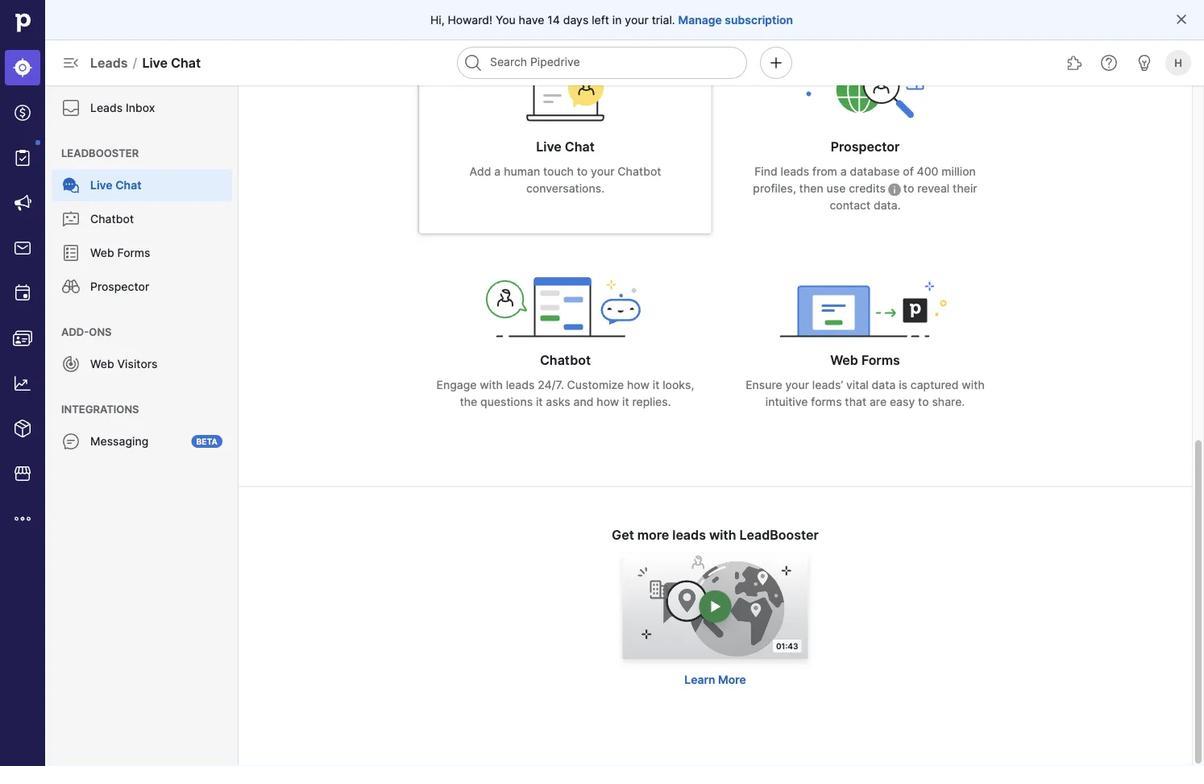 Task type: describe. For each thing, give the bounding box(es) containing it.
more
[[718, 674, 746, 688]]

leads for leads inbox
[[90, 101, 123, 115]]

are
[[870, 396, 887, 410]]

web forms link
[[52, 237, 232, 269]]

data
[[872, 379, 896, 393]]

learn
[[685, 674, 715, 688]]

live chat link
[[52, 169, 232, 202]]

to inside add a human touch to your chatbot conversations.
[[577, 165, 588, 179]]

learn more link
[[685, 674, 746, 688]]

that
[[845, 396, 867, 410]]

share.
[[932, 396, 965, 410]]

find
[[755, 165, 778, 179]]

color undefined image for prospector
[[61, 277, 81, 297]]

reveal
[[917, 182, 950, 196]]

sales inbox image
[[13, 239, 32, 258]]

1 horizontal spatial chatbot
[[540, 353, 591, 369]]

web visitors
[[90, 358, 158, 371]]

chatbot link
[[52, 203, 232, 235]]

1 vertical spatial color undefined image
[[13, 148, 32, 168]]

profiles,
[[753, 182, 796, 196]]

leads for engage with leads 24/7. customize how it looks, the questions it asks and how it replies.
[[506, 379, 535, 393]]

1 vertical spatial color primary image
[[888, 184, 901, 197]]

0 vertical spatial how
[[627, 379, 650, 393]]

2 horizontal spatial it
[[653, 379, 660, 393]]

/
[[133, 55, 137, 71]]

captured
[[911, 379, 959, 393]]

home image
[[10, 10, 35, 35]]

color undefined image for messaging
[[61, 432, 81, 451]]

million
[[942, 165, 976, 179]]

Search Pipedrive field
[[457, 47, 747, 79]]

1 horizontal spatial forms
[[862, 353, 900, 369]]

prospector link
[[52, 271, 232, 303]]

more image
[[13, 509, 32, 529]]

0 horizontal spatial it
[[536, 396, 543, 410]]

intuitive
[[766, 396, 808, 410]]

add a human touch to your chatbot conversations.
[[470, 165, 661, 196]]

beta
[[196, 437, 218, 447]]

find leads from a database of 400 million profiles, then use credits
[[753, 165, 976, 196]]

trial.
[[652, 13, 675, 27]]

credits
[[849, 182, 886, 196]]

1 horizontal spatial live chat
[[536, 139, 595, 155]]

leads inbox link
[[52, 92, 232, 124]]

add-
[[61, 326, 89, 338]]

contact
[[830, 199, 871, 213]]

in
[[612, 13, 622, 27]]

from
[[813, 165, 837, 179]]

with inside engage with leads 24/7. customize how it looks, the questions it asks and how it replies.
[[480, 379, 503, 393]]

leads image
[[13, 58, 32, 77]]

400
[[917, 165, 939, 179]]

you
[[496, 13, 516, 27]]

leads'
[[812, 379, 843, 393]]

1 horizontal spatial leadbooster
[[740, 528, 819, 544]]

asks
[[546, 396, 571, 410]]

learn more
[[685, 674, 746, 688]]

to reveal their contact data.
[[830, 182, 978, 213]]

h
[[1175, 56, 1182, 69]]

web up vital
[[830, 353, 858, 369]]

subscription
[[725, 13, 793, 27]]

engage with leads 24/7. customize how it looks, the questions it asks and how it replies.
[[437, 379, 694, 410]]

chatbot inside chatbot link
[[90, 212, 134, 226]]

inbox
[[126, 101, 155, 115]]

ons
[[89, 326, 112, 338]]

human
[[504, 165, 540, 179]]

web forms inside web forms link
[[90, 246, 150, 260]]

leads for leads / live chat
[[90, 55, 128, 71]]

live chat image
[[516, 60, 615, 125]]

quick add image
[[767, 53, 786, 73]]

questions
[[480, 396, 533, 410]]

14
[[548, 13, 560, 27]]

24/7.
[[538, 379, 564, 393]]

1 horizontal spatial live
[[142, 55, 168, 71]]

color undefined image for web visitors
[[61, 355, 81, 374]]

0 vertical spatial prospector
[[831, 139, 900, 155]]

1 vertical spatial how
[[597, 396, 619, 410]]

have
[[519, 13, 544, 27]]

quick help image
[[1100, 53, 1119, 73]]



Task type: vqa. For each thing, say whether or not it's contained in the screenshot.


Task type: locate. For each thing, give the bounding box(es) containing it.
menu item
[[0, 45, 45, 90]]

menu
[[0, 0, 45, 767], [45, 85, 239, 767]]

1 horizontal spatial prospector
[[831, 139, 900, 155]]

days
[[563, 13, 589, 27]]

to inside ensure your leads' vital data is captured with intuitive forms that are easy to share.
[[918, 396, 929, 410]]

0 vertical spatial your
[[625, 13, 649, 27]]

ensure
[[746, 379, 782, 393]]

2 horizontal spatial to
[[918, 396, 929, 410]]

color undefined image for leads inbox
[[61, 98, 81, 118]]

0 horizontal spatial leadbooster
[[61, 147, 139, 159]]

1 horizontal spatial how
[[627, 379, 650, 393]]

0 vertical spatial live
[[142, 55, 168, 71]]

1 vertical spatial leadbooster
[[740, 528, 819, 544]]

1 a from the left
[[494, 165, 501, 179]]

0 horizontal spatial chatbot
[[90, 212, 134, 226]]

0 vertical spatial to
[[577, 165, 588, 179]]

insights image
[[13, 374, 32, 393]]

then
[[799, 182, 824, 196]]

live chat inside menu item
[[90, 179, 141, 192]]

deals image
[[13, 103, 32, 123]]

it left asks
[[536, 396, 543, 410]]

chatbot image
[[469, 274, 662, 339]]

1 horizontal spatial color primary image
[[1175, 13, 1188, 26]]

0 horizontal spatial how
[[597, 396, 619, 410]]

how up replies.
[[627, 379, 650, 393]]

prospector down web forms link
[[90, 280, 149, 294]]

web
[[90, 246, 114, 260], [830, 353, 858, 369], [90, 358, 114, 371]]

chat right /
[[171, 55, 201, 71]]

web for web visitors link
[[90, 358, 114, 371]]

contacts image
[[13, 329, 32, 348]]

web forms
[[90, 246, 150, 260], [830, 353, 900, 369]]

0 horizontal spatial color primary image
[[888, 184, 901, 197]]

of
[[903, 165, 914, 179]]

chatbot inside add a human touch to your chatbot conversations.
[[618, 165, 661, 179]]

use
[[827, 182, 846, 196]]

5 color undefined image from the top
[[61, 432, 81, 451]]

0 vertical spatial chatbot
[[618, 165, 661, 179]]

0 vertical spatial chat
[[171, 55, 201, 71]]

leads up then
[[781, 165, 810, 179]]

0 horizontal spatial live chat
[[90, 179, 141, 192]]

live chat up touch
[[536, 139, 595, 155]]

your
[[625, 13, 649, 27], [591, 165, 615, 179], [786, 379, 809, 393]]

activities image
[[13, 284, 32, 303]]

replies.
[[632, 396, 671, 410]]

0 horizontal spatial prospector
[[90, 280, 149, 294]]

web forms up prospector link
[[90, 246, 150, 260]]

it left replies.
[[622, 396, 629, 410]]

hi, howard! you have 14 days left in your  trial. manage subscription
[[430, 13, 793, 27]]

1 vertical spatial forms
[[862, 353, 900, 369]]

2 horizontal spatial chatbot
[[618, 165, 661, 179]]

howard!
[[448, 13, 493, 27]]

1 horizontal spatial your
[[625, 13, 649, 27]]

1 horizontal spatial to
[[904, 182, 914, 196]]

1 vertical spatial to
[[904, 182, 914, 196]]

the
[[460, 396, 477, 410]]

more
[[637, 528, 669, 544]]

2 vertical spatial live
[[90, 179, 113, 192]]

leads left /
[[90, 55, 128, 71]]

chat
[[171, 55, 201, 71], [565, 139, 595, 155], [115, 179, 141, 192]]

0 vertical spatial web forms
[[90, 246, 150, 260]]

0 vertical spatial leadbooster
[[61, 147, 139, 159]]

forms up prospector link
[[117, 246, 150, 260]]

leads for get more leads with leadbooster
[[672, 528, 706, 544]]

0 horizontal spatial chat
[[115, 179, 141, 192]]

a inside find leads from a database of 400 million profiles, then use credits
[[841, 165, 847, 179]]

2 horizontal spatial live
[[536, 139, 562, 155]]

color primary image up h
[[1175, 13, 1188, 26]]

add-ons
[[61, 326, 112, 338]]

leadbooster
[[61, 147, 139, 159], [740, 528, 819, 544]]

how
[[627, 379, 650, 393], [597, 396, 619, 410]]

live inside menu item
[[90, 179, 113, 192]]

your up the conversations.
[[591, 165, 615, 179]]

chat up chatbot link
[[115, 179, 141, 192]]

ensure your leads' vital data is captured with intuitive forms that are easy to share.
[[746, 379, 985, 410]]

prospector up database
[[831, 139, 900, 155]]

with
[[480, 379, 503, 393], [962, 379, 985, 393], [709, 528, 736, 544]]

1 horizontal spatial chat
[[171, 55, 201, 71]]

2 horizontal spatial chat
[[565, 139, 595, 155]]

with up questions
[[480, 379, 503, 393]]

live chat
[[536, 139, 595, 155], [90, 179, 141, 192]]

2 vertical spatial your
[[786, 379, 809, 393]]

vital
[[846, 379, 869, 393]]

leadbooster inside menu
[[61, 147, 139, 159]]

color undefined image inside leads inbox link
[[61, 98, 81, 118]]

2 vertical spatial leads
[[672, 528, 706, 544]]

2 vertical spatial chat
[[115, 179, 141, 192]]

0 vertical spatial color primary image
[[1175, 13, 1188, 26]]

your right in
[[625, 13, 649, 27]]

1 leads from the top
[[90, 55, 128, 71]]

2 color undefined image from the top
[[61, 210, 81, 229]]

live right /
[[142, 55, 168, 71]]

with up share.
[[962, 379, 985, 393]]

a
[[494, 165, 501, 179], [841, 165, 847, 179]]

chat up touch
[[565, 139, 595, 155]]

and
[[574, 396, 594, 410]]

color undefined image down menu toggle icon
[[61, 98, 81, 118]]

web visitors link
[[52, 348, 232, 380]]

forms up "data"
[[862, 353, 900, 369]]

1 vertical spatial live chat
[[90, 179, 141, 192]]

prospector image
[[769, 60, 962, 125]]

1 vertical spatial leads
[[90, 101, 123, 115]]

2 leads from the top
[[90, 101, 123, 115]]

a inside add a human touch to your chatbot conversations.
[[494, 165, 501, 179]]

1 vertical spatial live
[[536, 139, 562, 155]]

looks,
[[663, 379, 694, 393]]

leads
[[90, 55, 128, 71], [90, 101, 123, 115]]

0 horizontal spatial your
[[591, 165, 615, 179]]

manage
[[678, 13, 722, 27]]

1 vertical spatial chatbot
[[90, 212, 134, 226]]

live up chatbot link
[[90, 179, 113, 192]]

forms
[[117, 246, 150, 260], [862, 353, 900, 369]]

with right more
[[709, 528, 736, 544]]

2 vertical spatial to
[[918, 396, 929, 410]]

2 horizontal spatial with
[[962, 379, 985, 393]]

to right touch
[[577, 165, 588, 179]]

color undefined image inside prospector link
[[61, 277, 81, 297]]

visitors
[[117, 358, 158, 371]]

0 horizontal spatial web forms
[[90, 246, 150, 260]]

left
[[592, 13, 609, 27]]

it up replies.
[[653, 379, 660, 393]]

leads inside find leads from a database of 400 million profiles, then use credits
[[781, 165, 810, 179]]

menu toggle image
[[61, 53, 81, 73]]

1 horizontal spatial it
[[622, 396, 629, 410]]

live chat up chatbot link
[[90, 179, 141, 192]]

color undefined image for live chat
[[61, 176, 81, 195]]

0 horizontal spatial with
[[480, 379, 503, 393]]

color primary image
[[1175, 13, 1188, 26], [888, 184, 901, 197]]

0 vertical spatial forms
[[117, 246, 150, 260]]

a up use
[[841, 165, 847, 179]]

manage subscription link
[[678, 12, 793, 28]]

to down captured
[[918, 396, 929, 410]]

leads left 'inbox'
[[90, 101, 123, 115]]

1 vertical spatial chat
[[565, 139, 595, 155]]

0 horizontal spatial to
[[577, 165, 588, 179]]

live chat menu item
[[45, 169, 239, 202]]

color undefined image for chatbot
[[61, 210, 81, 229]]

messaging
[[90, 435, 149, 449]]

is
[[899, 379, 908, 393]]

leads
[[781, 165, 810, 179], [506, 379, 535, 393], [672, 528, 706, 544]]

campaigns image
[[13, 193, 32, 213]]

marketplace image
[[13, 464, 32, 484]]

0 vertical spatial leads
[[90, 55, 128, 71]]

3 color undefined image from the top
[[61, 243, 81, 263]]

leads right more
[[672, 528, 706, 544]]

web down ons
[[90, 358, 114, 371]]

1 horizontal spatial web forms
[[830, 353, 900, 369]]

2 vertical spatial color undefined image
[[61, 277, 81, 297]]

web forms up vital
[[830, 353, 900, 369]]

color undefined image for web forms
[[61, 243, 81, 263]]

0 horizontal spatial leads
[[506, 379, 535, 393]]

your up intuitive at the right bottom of the page
[[786, 379, 809, 393]]

database
[[850, 165, 900, 179]]

integrations
[[61, 403, 139, 416]]

add
[[470, 165, 491, 179]]

1 horizontal spatial leads
[[672, 528, 706, 544]]

data.
[[874, 199, 901, 213]]

leads / live chat
[[90, 55, 201, 71]]

get more leads with leadbooster
[[612, 528, 819, 544]]

engage
[[437, 379, 477, 393]]

0 vertical spatial leads
[[781, 165, 810, 179]]

2 horizontal spatial leads
[[781, 165, 810, 179]]

chatbot
[[618, 165, 661, 179], [90, 212, 134, 226], [540, 353, 591, 369]]

menu containing leads inbox
[[45, 85, 239, 767]]

1 vertical spatial your
[[591, 165, 615, 179]]

2 vertical spatial chatbot
[[540, 353, 591, 369]]

color undefined image inside web forms link
[[61, 243, 81, 263]]

color undefined image inside web visitors link
[[61, 355, 81, 374]]

leads up questions
[[506, 379, 535, 393]]

to down of
[[904, 182, 914, 196]]

color primary image up data.
[[888, 184, 901, 197]]

web forms image
[[769, 274, 962, 339]]

1 vertical spatial web forms
[[830, 353, 900, 369]]

color undefined image inside live chat link
[[61, 176, 81, 195]]

1 horizontal spatial with
[[709, 528, 736, 544]]

1 color undefined image from the top
[[61, 176, 81, 195]]

customize
[[567, 379, 624, 393]]

web up prospector link
[[90, 246, 114, 260]]

h button
[[1162, 47, 1195, 79]]

4 color undefined image from the top
[[61, 355, 81, 374]]

a right add
[[494, 165, 501, 179]]

hi,
[[430, 13, 445, 27]]

0 horizontal spatial a
[[494, 165, 501, 179]]

chat inside menu item
[[115, 179, 141, 192]]

get
[[612, 528, 634, 544]]

color undefined image
[[61, 98, 81, 118], [13, 148, 32, 168], [61, 277, 81, 297]]

color undefined image inside chatbot link
[[61, 210, 81, 229]]

0 horizontal spatial forms
[[117, 246, 150, 260]]

color undefined image up campaigns image
[[13, 148, 32, 168]]

0 vertical spatial live chat
[[536, 139, 595, 155]]

leads inside engage with leads 24/7. customize how it looks, the questions it asks and how it replies.
[[506, 379, 535, 393]]

live up touch
[[536, 139, 562, 155]]

to
[[577, 165, 588, 179], [904, 182, 914, 196], [918, 396, 929, 410]]

1 horizontal spatial a
[[841, 165, 847, 179]]

2 a from the left
[[841, 165, 847, 179]]

color undefined image up add-
[[61, 277, 81, 297]]

2 horizontal spatial your
[[786, 379, 809, 393]]

products image
[[13, 419, 32, 439]]

1 vertical spatial leads
[[506, 379, 535, 393]]

0 horizontal spatial live
[[90, 179, 113, 192]]

your inside add a human touch to your chatbot conversations.
[[591, 165, 615, 179]]

touch
[[543, 165, 574, 179]]

prospector
[[831, 139, 900, 155], [90, 280, 149, 294]]

sales assistant image
[[1135, 53, 1154, 73]]

it
[[653, 379, 660, 393], [536, 396, 543, 410], [622, 396, 629, 410]]

forms
[[811, 396, 842, 410]]

your inside ensure your leads' vital data is captured with intuitive forms that are easy to share.
[[786, 379, 809, 393]]

color undefined image
[[61, 176, 81, 195], [61, 210, 81, 229], [61, 243, 81, 263], [61, 355, 81, 374], [61, 432, 81, 451]]

how down customize
[[597, 396, 619, 410]]

their
[[953, 182, 978, 196]]

to inside to reveal their contact data.
[[904, 182, 914, 196]]

conversations.
[[526, 182, 605, 196]]

leads inbox
[[90, 101, 155, 115]]

1 vertical spatial prospector
[[90, 280, 149, 294]]

0 vertical spatial color undefined image
[[61, 98, 81, 118]]

easy
[[890, 396, 915, 410]]

with inside ensure your leads' vital data is captured with intuitive forms that are easy to share.
[[962, 379, 985, 393]]

web for web forms link
[[90, 246, 114, 260]]

live
[[142, 55, 168, 71], [536, 139, 562, 155], [90, 179, 113, 192]]



